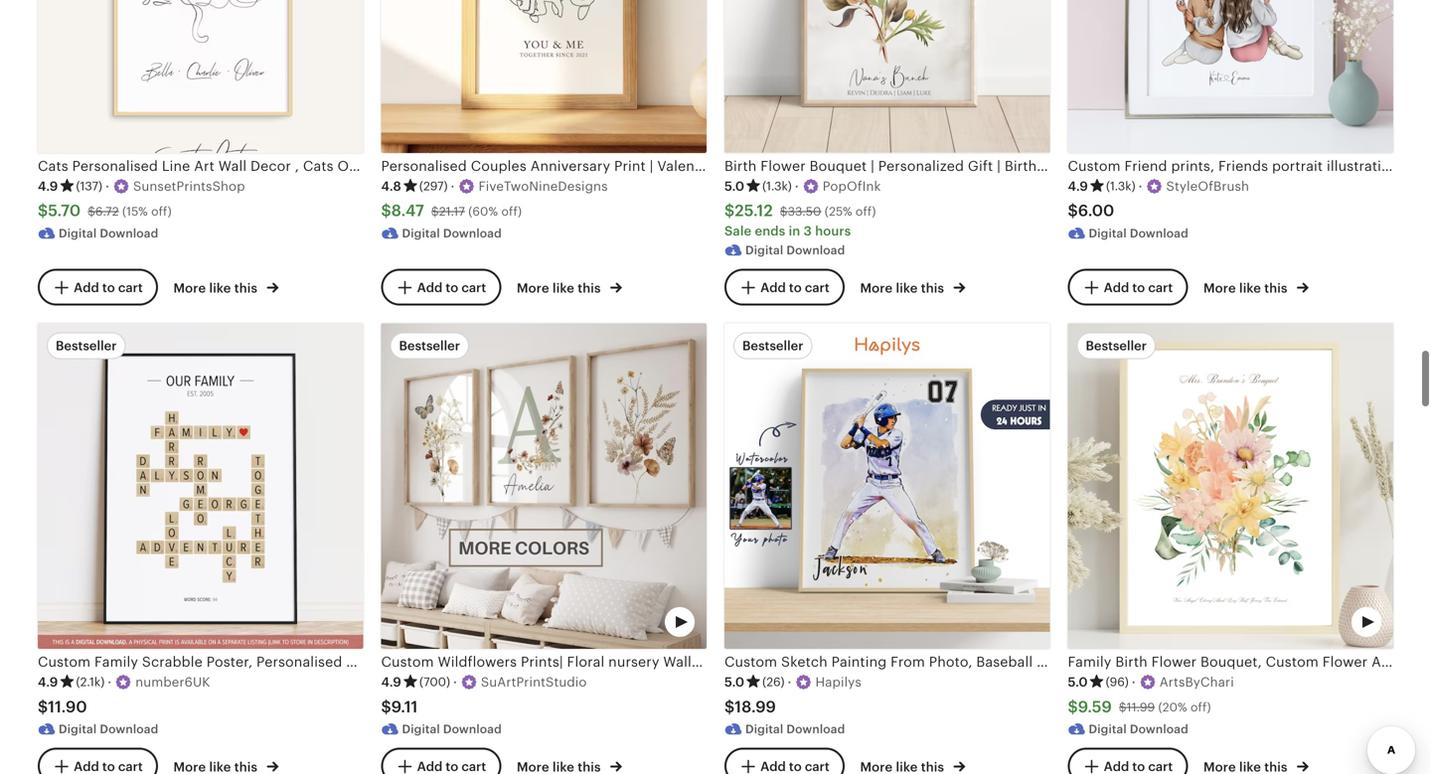 Task type: describe. For each thing, give the bounding box(es) containing it.
· for $ 8.47 $ 21.17 (60% off)
[[451, 179, 455, 194]]

(15%
[[122, 205, 148, 218]]

9.11
[[391, 698, 418, 716]]

to for 5.70
[[102, 280, 115, 295]]

$ inside "$ 8.47 $ 21.17 (60% off)"
[[431, 205, 439, 218]]

$ 5.70 $ 6.72 (15% off)
[[38, 202, 172, 220]]

download for $ 8.47 $ 21.17 (60% off)
[[443, 226, 502, 240]]

25.12
[[735, 202, 773, 220]]

cart for 5.70
[[118, 280, 143, 295]]

· for $ 9.59 $ 11.99 (20% off)
[[1132, 675, 1136, 690]]

· for $ 18.99
[[788, 675, 792, 690]]

off) for 9.59
[[1191, 701, 1212, 714]]

custom wildflowers prints| floral nursery wall art, boho, baby girl nursery wall art| watercolor flowers| personalised name sign initial image
[[381, 324, 707, 649]]

9.59
[[1078, 698, 1112, 716]]

download for $ 11.90
[[100, 723, 158, 736]]

digital for $ 9.59 $ 11.99 (20% off)
[[1089, 723, 1127, 736]]

digital download for $ 9.59 $ 11.99 (20% off)
[[1089, 723, 1189, 736]]

5.70
[[48, 202, 81, 220]]

more for 8.47
[[517, 281, 550, 296]]

8.47
[[392, 202, 424, 220]]

download for $ 18.99
[[787, 723, 845, 736]]

4.9 for 5.70
[[38, 179, 58, 194]]

add to cart button for 25.12
[[725, 269, 845, 306]]

off) for 25.12
[[856, 205, 876, 218]]

$ 6.00
[[1068, 202, 1115, 220]]

custom family scrabble poster, personalised family print, wall decor, family names, gift ideas, printable, digital download image
[[38, 324, 363, 649]]

6.00
[[1078, 202, 1115, 220]]

(1.3k) for 4.9
[[1106, 179, 1136, 193]]

custom friend prints, friends portrait illustration, personalised wall art, best friends gift picture, personalised gift for friend, digital image
[[1068, 0, 1394, 153]]

21.17
[[439, 205, 465, 218]]

(26)
[[763, 676, 785, 689]]

6.72
[[95, 205, 119, 218]]

$ 9.11
[[381, 698, 418, 716]]

11.90
[[48, 698, 87, 716]]

digital for $ 18.99
[[746, 723, 784, 736]]

more like this for $ 8.47 $ 21.17 (60% off)
[[517, 281, 604, 296]]

to for 25.12
[[789, 280, 802, 295]]

cart for 8.47
[[462, 280, 486, 295]]

(137)
[[76, 179, 102, 193]]

off) for 5.70
[[151, 205, 172, 218]]

download for $ 5.70 $ 6.72 (15% off)
[[100, 226, 158, 240]]

$ 8.47 $ 21.17 (60% off)
[[381, 202, 522, 220]]

digital download for $ 9.11
[[402, 723, 502, 736]]

this for $ 6.00
[[1265, 281, 1288, 296]]

download for $ 6.00
[[1130, 226, 1189, 240]]

birth flower bouquet | personalized gift | birth month flower art | custom printable gift | personalized garden print | digital download image
[[725, 0, 1050, 153]]

digital for $ 5.70 $ 6.72 (15% off)
[[59, 226, 97, 240]]

4 bestseller from the left
[[1086, 339, 1147, 354]]

1 bestseller from the left
[[56, 339, 117, 354]]

· for $ 11.90
[[108, 675, 112, 690]]

3 like from the left
[[896, 281, 918, 296]]

digital for $ 11.90
[[59, 723, 97, 736]]

add to cart for 8.47
[[417, 280, 486, 295]]

add to cart button for 5.70
[[38, 269, 158, 306]]

add to cart for 5.70
[[74, 280, 143, 295]]

more for 25.12
[[860, 281, 893, 296]]

3 bestseller from the left
[[743, 339, 804, 354]]

add to cart for 25.12
[[761, 280, 830, 295]]

(96)
[[1106, 676, 1129, 689]]

add for 8.47
[[417, 280, 443, 295]]

digital download for $ 18.99
[[746, 723, 845, 736]]

$ inside $ 9.59 $ 11.99 (20% off)
[[1119, 701, 1127, 714]]

in
[[789, 223, 801, 238]]

digital for $ 9.11
[[402, 723, 440, 736]]

4.8
[[381, 179, 402, 194]]

4 add to cart button from the left
[[1068, 269, 1188, 306]]

· for $ 5.70 $ 6.72 (15% off)
[[105, 179, 109, 194]]

custom sketch painting from photo, baseball player gift, sports art digital file, portrait personalized, custom illustration sketch effect image
[[725, 324, 1050, 649]]

digital down ends
[[746, 243, 784, 257]]

(25%
[[825, 205, 853, 218]]

4.9 for 9.11
[[381, 675, 402, 690]]

cart for 25.12
[[805, 280, 830, 295]]

digital download down in
[[746, 243, 845, 257]]

add for 25.12
[[761, 280, 786, 295]]

4 add from the left
[[1104, 280, 1130, 295]]

(1.3k) for 5.0
[[763, 179, 792, 193]]

this for $ 5.70 $ 6.72 (15% off)
[[234, 281, 258, 296]]

4.9 for 6.00
[[1068, 179, 1089, 194]]

digital download for $ 8.47 $ 21.17 (60% off)
[[402, 226, 502, 240]]

more for 5.70
[[173, 281, 206, 296]]

4 cart from the left
[[1149, 280, 1173, 295]]

(700)
[[419, 676, 450, 689]]



Task type: vqa. For each thing, say whether or not it's contained in the screenshot.
Banner
no



Task type: locate. For each thing, give the bounding box(es) containing it.
this for $ 8.47 $ 21.17 (60% off)
[[578, 281, 601, 296]]

(1.3k)
[[763, 179, 792, 193], [1106, 179, 1136, 193]]

digital download down 18.99 on the right bottom of page
[[746, 723, 845, 736]]

5.0
[[725, 179, 745, 194], [725, 675, 745, 690], [1068, 675, 1088, 690]]

2 add to cart button from the left
[[381, 269, 501, 306]]

4.9 for 11.90
[[38, 675, 58, 690]]

off) inside $ 25.12 $ 33.50 (25% off) sale ends in 3 hours
[[856, 205, 876, 218]]

1 to from the left
[[102, 280, 115, 295]]

5.0 for 9.59
[[1068, 675, 1088, 690]]

like
[[209, 281, 231, 296], [553, 281, 575, 296], [896, 281, 918, 296], [1240, 281, 1262, 296]]

digital down 9.11
[[402, 723, 440, 736]]

2 more like this link from the left
[[517, 277, 622, 297]]

like for $ 5.70 $ 6.72 (15% off)
[[209, 281, 231, 296]]

1 (1.3k) from the left
[[763, 179, 792, 193]]

1 horizontal spatial product video element
[[1068, 324, 1394, 649]]

add to cart button down 6.00 at the top of the page
[[1068, 269, 1188, 306]]

1 this from the left
[[234, 281, 258, 296]]

1 horizontal spatial (1.3k)
[[1106, 179, 1136, 193]]

product video element for $ 9.59 $ 11.99 (20% off)
[[1068, 324, 1394, 649]]

digital download down (700)
[[402, 723, 502, 736]]

1 add from the left
[[74, 280, 99, 295]]

(2.1k)
[[76, 676, 105, 689]]

$ 9.59 $ 11.99 (20% off)
[[1068, 698, 1212, 716]]

add down "21.17"
[[417, 280, 443, 295]]

more like this link for $ 8.47 $ 21.17 (60% off)
[[517, 277, 622, 297]]

add to cart
[[74, 280, 143, 295], [417, 280, 486, 295], [761, 280, 830, 295], [1104, 280, 1173, 295]]

family birth flower bouquet, custom flower art, vintage floral family portrait, personalized mother's day gift printable, grandma's garden image
[[1068, 324, 1394, 649]]

$ inside "$ 5.70 $ 6.72 (15% off)"
[[88, 205, 95, 218]]

(297)
[[419, 179, 448, 193]]

digital
[[59, 226, 97, 240], [402, 226, 440, 240], [1089, 226, 1127, 240], [746, 243, 784, 257], [59, 723, 97, 736], [402, 723, 440, 736], [746, 723, 784, 736], [1089, 723, 1127, 736]]

3 more from the left
[[860, 281, 893, 296]]

more like this link
[[173, 277, 279, 297], [517, 277, 622, 297], [860, 277, 966, 297], [1204, 277, 1309, 297]]

1 add to cart button from the left
[[38, 269, 158, 306]]

1 more from the left
[[173, 281, 206, 296]]

more like this
[[173, 281, 261, 296], [517, 281, 604, 296], [860, 281, 948, 296], [1204, 281, 1291, 296]]

like for $ 8.47 $ 21.17 (60% off)
[[553, 281, 575, 296]]

4 add to cart from the left
[[1104, 280, 1173, 295]]

5.0 up 25.12
[[725, 179, 745, 194]]

digital down 5.70
[[59, 226, 97, 240]]

1 more like this link from the left
[[173, 277, 279, 297]]

to
[[102, 280, 115, 295], [446, 280, 459, 295], [789, 280, 802, 295], [1133, 280, 1146, 295]]

digital for $ 6.00
[[1089, 226, 1127, 240]]

3 to from the left
[[789, 280, 802, 295]]

4.9 up $ 6.00
[[1068, 179, 1089, 194]]

$ 18.99
[[725, 698, 776, 716]]

digital download for $ 5.70 $ 6.72 (15% off)
[[59, 226, 158, 240]]

add to cart down in
[[761, 280, 830, 295]]

digital for $ 8.47 $ 21.17 (60% off)
[[402, 226, 440, 240]]

digital download down "21.17"
[[402, 226, 502, 240]]

3
[[804, 223, 812, 238]]

off) right (20% at the right of page
[[1191, 701, 1212, 714]]

cart
[[118, 280, 143, 295], [462, 280, 486, 295], [805, 280, 830, 295], [1149, 280, 1173, 295]]

0 horizontal spatial product video element
[[381, 324, 707, 649]]

cats personalised line art wall decor , cats owner gift, cats line art, pets print, cats lover gift, pets lover present, custom cats poster image
[[38, 0, 363, 153]]

more like this link for $ 5.70 $ 6.72 (15% off)
[[173, 277, 279, 297]]

$ 11.90
[[38, 698, 87, 716]]

1 like from the left
[[209, 281, 231, 296]]

digital down 18.99 on the right bottom of page
[[746, 723, 784, 736]]

more like this for $ 5.70 $ 6.72 (15% off)
[[173, 281, 261, 296]]

· for $ 6.00
[[1139, 179, 1143, 194]]

add to cart button
[[38, 269, 158, 306], [381, 269, 501, 306], [725, 269, 845, 306], [1068, 269, 1188, 306]]

4 more like this link from the left
[[1204, 277, 1309, 297]]

more like this link for $ 6.00
[[1204, 277, 1309, 297]]

off) right (15%
[[151, 205, 172, 218]]

$
[[38, 202, 48, 220], [381, 202, 392, 220], [725, 202, 735, 220], [1068, 202, 1078, 220], [88, 205, 95, 218], [431, 205, 439, 218], [780, 205, 788, 218], [38, 698, 48, 716], [381, 698, 391, 716], [725, 698, 735, 716], [1068, 698, 1078, 716], [1119, 701, 1127, 714]]

more
[[173, 281, 206, 296], [517, 281, 550, 296], [860, 281, 893, 296], [1204, 281, 1236, 296]]

off)
[[151, 205, 172, 218], [502, 205, 522, 218], [856, 205, 876, 218], [1191, 701, 1212, 714]]

off) inside $ 9.59 $ 11.99 (20% off)
[[1191, 701, 1212, 714]]

3 more like this from the left
[[860, 281, 948, 296]]

product video element
[[381, 324, 707, 649], [1068, 324, 1394, 649]]

2 (1.3k) from the left
[[1106, 179, 1136, 193]]

· for $ 9.11
[[453, 675, 457, 690]]

digital down 8.47 in the top left of the page
[[402, 226, 440, 240]]

11.99
[[1127, 701, 1155, 714]]

2 more like this from the left
[[517, 281, 604, 296]]

5.0 up 9.59
[[1068, 675, 1088, 690]]

$ 25.12 $ 33.50 (25% off) sale ends in 3 hours
[[725, 202, 876, 238]]

more like this for $ 6.00
[[1204, 281, 1291, 296]]

add
[[74, 280, 99, 295], [417, 280, 443, 295], [761, 280, 786, 295], [1104, 280, 1130, 295]]

(1.3k) up 25.12
[[763, 179, 792, 193]]

1 product video element from the left
[[381, 324, 707, 649]]

digital download down 11.99 at the bottom right of the page
[[1089, 723, 1189, 736]]

33.50
[[788, 205, 822, 218]]

digital down 9.59
[[1089, 723, 1127, 736]]

off) right "(25%"
[[856, 205, 876, 218]]

off) inside "$ 5.70 $ 6.72 (15% off)"
[[151, 205, 172, 218]]

add down 6.00 at the top of the page
[[1104, 280, 1130, 295]]

download
[[100, 226, 158, 240], [443, 226, 502, 240], [1130, 226, 1189, 240], [787, 243, 845, 257], [100, 723, 158, 736], [443, 723, 502, 736], [787, 723, 845, 736], [1130, 723, 1189, 736]]

5.0 up $ 18.99
[[725, 675, 745, 690]]

off) right (60%
[[502, 205, 522, 218]]

product video element for $ 9.11
[[381, 324, 707, 649]]

digital download for $ 11.90
[[59, 723, 158, 736]]

add to cart button for 8.47
[[381, 269, 501, 306]]

2 this from the left
[[578, 281, 601, 296]]

4.9 up 5.70
[[38, 179, 58, 194]]

4.9
[[38, 179, 58, 194], [1068, 179, 1089, 194], [38, 675, 58, 690], [381, 675, 402, 690]]

5.0 for 25.12
[[725, 179, 745, 194]]

4 more like this from the left
[[1204, 281, 1291, 296]]

add to cart down 6.72
[[74, 280, 143, 295]]

to for 8.47
[[446, 280, 459, 295]]

download for $ 9.11
[[443, 723, 502, 736]]

3 add to cart from the left
[[761, 280, 830, 295]]

off) for 8.47
[[502, 205, 522, 218]]

digital down 6.00 at the top of the page
[[1089, 226, 1127, 240]]

2 add to cart from the left
[[417, 280, 486, 295]]

digital down 11.90
[[59, 723, 97, 736]]

(60%
[[469, 205, 498, 218]]

add to cart button down in
[[725, 269, 845, 306]]

(1.3k) up 6.00 at the top of the page
[[1106, 179, 1136, 193]]

0 horizontal spatial (1.3k)
[[763, 179, 792, 193]]

add to cart button down "21.17"
[[381, 269, 501, 306]]

add to cart down 6.00 at the top of the page
[[1104, 280, 1173, 295]]

4 to from the left
[[1133, 280, 1146, 295]]

sale
[[725, 223, 752, 238]]

3 more like this link from the left
[[860, 277, 966, 297]]

2 to from the left
[[446, 280, 459, 295]]

1 cart from the left
[[118, 280, 143, 295]]

bestseller
[[56, 339, 117, 354], [399, 339, 460, 354], [743, 339, 804, 354], [1086, 339, 1147, 354]]

hours
[[815, 223, 851, 238]]

(20%
[[1159, 701, 1188, 714]]

this
[[234, 281, 258, 296], [578, 281, 601, 296], [921, 281, 945, 296], [1265, 281, 1288, 296]]

2 cart from the left
[[462, 280, 486, 295]]

1 add to cart from the left
[[74, 280, 143, 295]]

digital download for $ 6.00
[[1089, 226, 1189, 240]]

18.99
[[735, 698, 776, 716]]

add to cart button down 6.72
[[38, 269, 158, 306]]

download for $ 9.59 $ 11.99 (20% off)
[[1130, 723, 1189, 736]]

digital download down 6.00 at the top of the page
[[1089, 226, 1189, 240]]

add down "$ 5.70 $ 6.72 (15% off)"
[[74, 280, 99, 295]]

4.9 up $ 9.11
[[381, 675, 402, 690]]

add to cart down "21.17"
[[417, 280, 486, 295]]

2 add from the left
[[417, 280, 443, 295]]

3 cart from the left
[[805, 280, 830, 295]]

1 more like this from the left
[[173, 281, 261, 296]]

3 add to cart button from the left
[[725, 269, 845, 306]]

·
[[105, 179, 109, 194], [451, 179, 455, 194], [795, 179, 799, 194], [1139, 179, 1143, 194], [108, 675, 112, 690], [453, 675, 457, 690], [788, 675, 792, 690], [1132, 675, 1136, 690]]

3 this from the left
[[921, 281, 945, 296]]

digital download down 6.72
[[59, 226, 158, 240]]

add down ends
[[761, 280, 786, 295]]

digital download down 11.90
[[59, 723, 158, 736]]

digital download
[[59, 226, 158, 240], [402, 226, 502, 240], [1089, 226, 1189, 240], [746, 243, 845, 257], [59, 723, 158, 736], [402, 723, 502, 736], [746, 723, 845, 736], [1089, 723, 1189, 736]]

like for $ 6.00
[[1240, 281, 1262, 296]]

ends
[[755, 223, 786, 238]]

2 bestseller from the left
[[399, 339, 460, 354]]

2 like from the left
[[553, 281, 575, 296]]

2 product video element from the left
[[1068, 324, 1394, 649]]

4 like from the left
[[1240, 281, 1262, 296]]

personalised couples anniversary print | valentine day gift | gift for wife husband girlfriend | personalised gift for him and her image
[[381, 0, 707, 153]]

3 add from the left
[[761, 280, 786, 295]]

add for 5.70
[[74, 280, 99, 295]]

off) inside "$ 8.47 $ 21.17 (60% off)"
[[502, 205, 522, 218]]

4 this from the left
[[1265, 281, 1288, 296]]

2 more from the left
[[517, 281, 550, 296]]

4.9 up $ 11.90
[[38, 675, 58, 690]]

4 more from the left
[[1204, 281, 1236, 296]]



